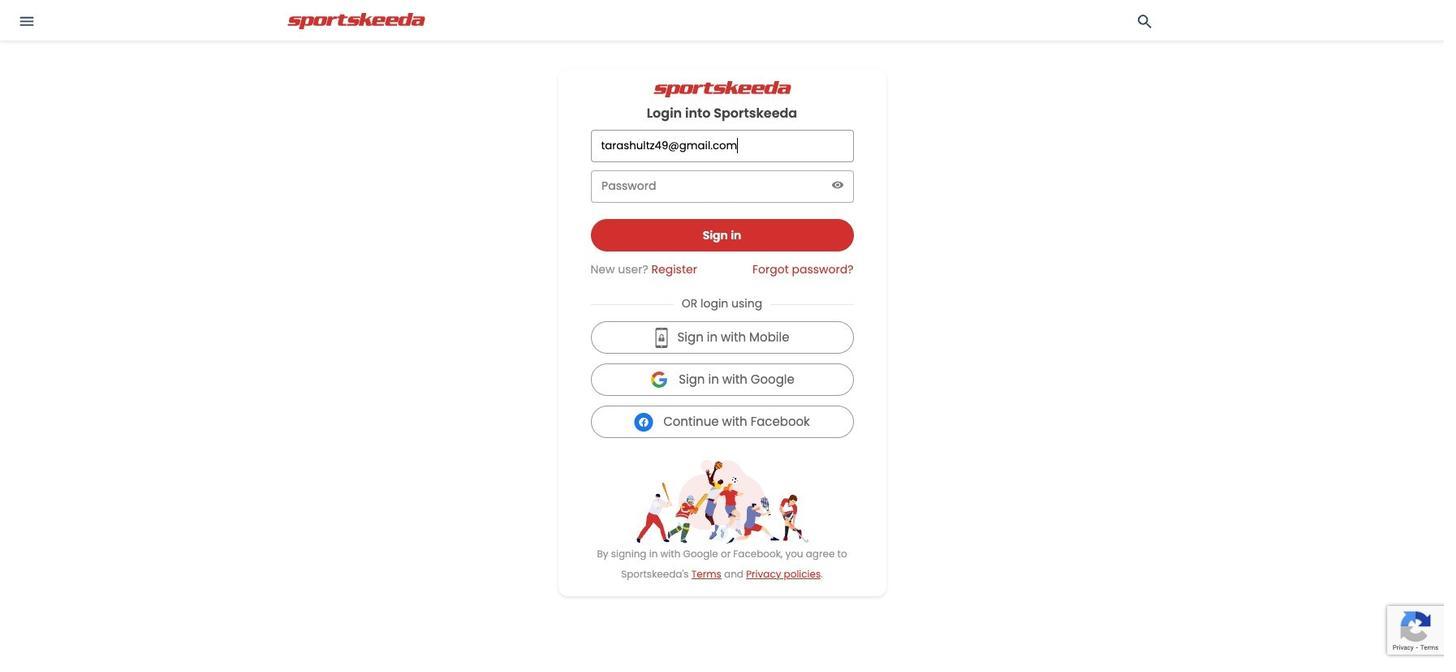 Task type: describe. For each thing, give the bounding box(es) containing it.
sports news image
[[276, 13, 438, 29]]



Task type: locate. For each thing, give the bounding box(es) containing it.
show password image
[[832, 181, 845, 190]]

btn menu image
[[19, 16, 34, 26]]

Password password field
[[600, 171, 828, 202]]

Email text field
[[600, 131, 845, 162]]



Task type: vqa. For each thing, say whether or not it's contained in the screenshot.
Email text field
yes



